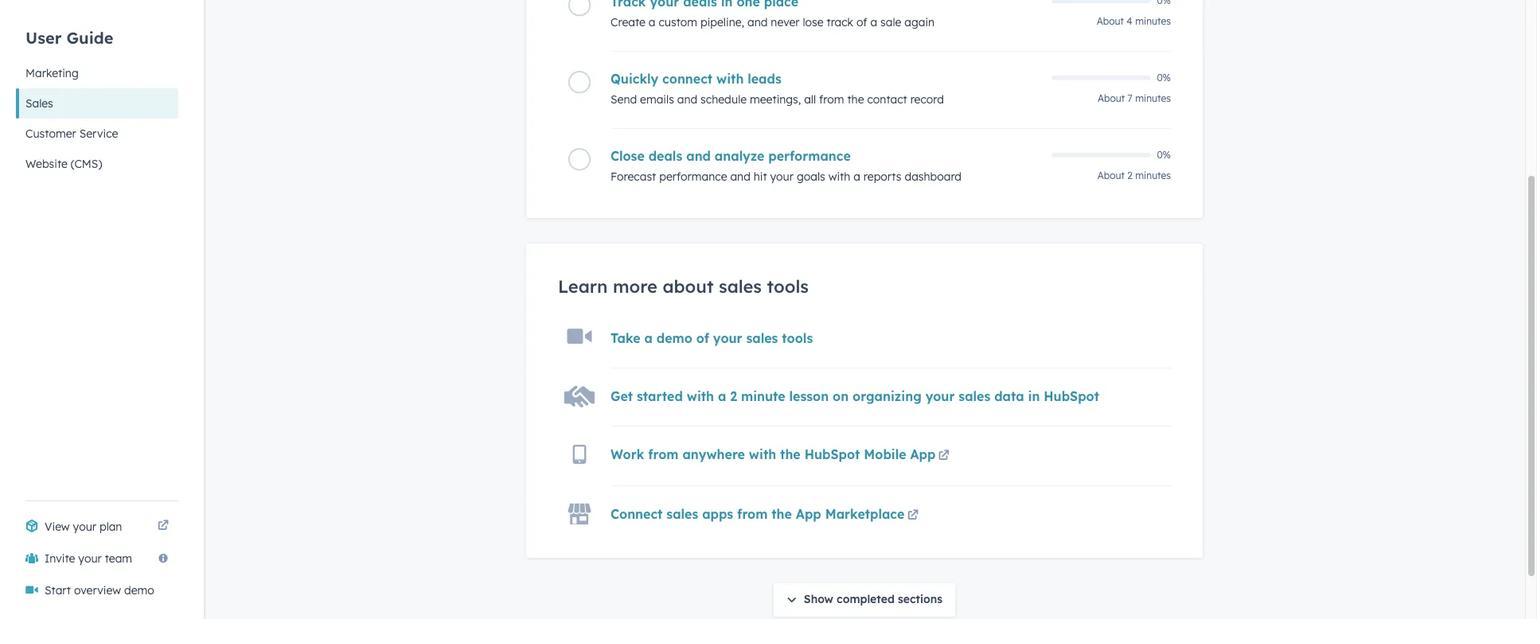Task type: vqa. For each thing, say whether or not it's contained in the screenshot.
the anywhere
yes



Task type: describe. For each thing, give the bounding box(es) containing it.
7
[[1128, 92, 1133, 104]]

work
[[611, 447, 644, 462]]

sales up minute
[[746, 330, 778, 346]]

create
[[611, 15, 646, 29]]

invite
[[45, 552, 75, 566]]

meetings,
[[750, 92, 801, 107]]

schedule
[[701, 92, 747, 107]]

connect sales apps from the app marketplace link
[[611, 506, 922, 526]]

sale
[[881, 15, 902, 29]]

about for close deals and analyze performance
[[1098, 169, 1125, 181]]

and left the never
[[748, 15, 768, 29]]

from inside "link"
[[737, 506, 768, 522]]

with inside 'link'
[[749, 447, 776, 462]]

a left sale
[[871, 15, 878, 29]]

started
[[637, 388, 683, 404]]

0% for close deals and analyze performance
[[1157, 149, 1171, 161]]

dashboard
[[905, 169, 962, 184]]

1 vertical spatial tools
[[782, 330, 813, 346]]

0 vertical spatial of
[[857, 15, 868, 29]]

and right deals
[[687, 148, 711, 164]]

emails
[[640, 92, 674, 107]]

take a demo of your sales tools
[[611, 330, 813, 346]]

send
[[611, 92, 637, 107]]

start
[[45, 584, 71, 598]]

lesson
[[790, 388, 829, 404]]

1 horizontal spatial 2
[[1128, 169, 1133, 181]]

sections
[[898, 592, 943, 607]]

deals
[[649, 148, 683, 164]]

demo for a
[[657, 330, 693, 346]]

(cms)
[[71, 157, 102, 171]]

on
[[833, 388, 849, 404]]

about
[[663, 275, 714, 298]]

close deals and analyze performance forecast performance and hit your goals with a reports dashboard
[[611, 148, 962, 184]]

organizing
[[853, 388, 922, 404]]

and inside the quickly connect with leads send emails and schedule meetings, all from the contact record
[[677, 92, 698, 107]]

close deals and analyze performance button
[[611, 148, 1042, 164]]

sales
[[25, 96, 53, 111]]

sales inside "link"
[[667, 506, 698, 522]]

reports
[[864, 169, 902, 184]]

show completed sections
[[804, 592, 943, 607]]

with inside close deals and analyze performance forecast performance and hit your goals with a reports dashboard
[[829, 169, 851, 184]]

from inside 'link'
[[648, 447, 679, 462]]

work from anywhere with the hubspot mobile app link
[[611, 447, 953, 466]]

get
[[611, 388, 633, 404]]

quickly
[[611, 71, 659, 87]]

start overview demo
[[45, 584, 154, 598]]

take
[[611, 330, 641, 346]]

sales button
[[16, 88, 178, 119]]

track
[[827, 15, 854, 29]]

the for app
[[772, 506, 792, 522]]

connect sales apps from the app marketplace
[[611, 506, 905, 522]]

leads
[[748, 71, 782, 87]]

lose
[[803, 15, 824, 29]]

learn more about sales tools
[[558, 275, 809, 298]]

invite your team
[[45, 552, 132, 566]]

website (cms)
[[25, 157, 102, 171]]

in
[[1028, 388, 1040, 404]]

anywhere
[[683, 447, 745, 462]]

link opens in a new window image inside connect sales apps from the app marketplace "link"
[[908, 507, 919, 526]]

all
[[804, 92, 816, 107]]

invite your team button
[[16, 543, 178, 575]]

hubspot inside 'link'
[[805, 447, 860, 462]]

about 7 minutes
[[1098, 92, 1171, 104]]

take a demo of your sales tools link
[[611, 330, 813, 346]]

forecast
[[611, 169, 656, 184]]

completed
[[837, 592, 895, 607]]

guide
[[67, 27, 113, 47]]

your inside button
[[78, 552, 102, 566]]

your down the about
[[713, 330, 743, 346]]

the inside the quickly connect with leads send emails and schedule meetings, all from the contact record
[[848, 92, 864, 107]]

hit
[[754, 169, 767, 184]]

and left hit
[[730, 169, 751, 184]]

about for quickly connect with leads
[[1098, 92, 1125, 104]]

connect
[[663, 71, 713, 87]]

show completed sections button
[[774, 584, 956, 617]]

team
[[105, 552, 132, 566]]

with right the started
[[687, 388, 714, 404]]

mobile
[[864, 447, 907, 462]]

never
[[771, 15, 800, 29]]

about 4 minutes
[[1097, 15, 1171, 27]]

analyze
[[715, 148, 765, 164]]

website
[[25, 157, 68, 171]]



Task type: locate. For each thing, give the bounding box(es) containing it.
link opens in a new window image inside view your plan link
[[158, 518, 169, 537]]

work from anywhere with the hubspot mobile app
[[611, 447, 936, 462]]

1 horizontal spatial link opens in a new window image
[[908, 507, 919, 526]]

0 vertical spatial app
[[910, 447, 936, 462]]

more
[[613, 275, 658, 298]]

connect
[[611, 506, 663, 522]]

from right work
[[648, 447, 679, 462]]

demo for overview
[[124, 584, 154, 598]]

quickly connect with leads send emails and schedule meetings, all from the contact record
[[611, 71, 944, 107]]

demo
[[657, 330, 693, 346], [124, 584, 154, 598]]

link opens in a new window image
[[939, 447, 950, 466], [939, 451, 950, 462], [908, 510, 919, 522], [158, 518, 169, 537]]

again
[[905, 15, 935, 29]]

1 vertical spatial demo
[[124, 584, 154, 598]]

quickly connect with leads button
[[611, 71, 1042, 87]]

of
[[857, 15, 868, 29], [697, 330, 709, 346]]

2 left minute
[[730, 388, 737, 404]]

minutes for close deals and analyze performance
[[1136, 169, 1171, 181]]

a inside close deals and analyze performance forecast performance and hit your goals with a reports dashboard
[[854, 169, 861, 184]]

get started with a 2 minute lesson on organizing your sales data in hubspot
[[611, 388, 1100, 404]]

1 vertical spatial hubspot
[[805, 447, 860, 462]]

1 horizontal spatial from
[[737, 506, 768, 522]]

1 vertical spatial the
[[780, 447, 801, 462]]

the inside "link"
[[772, 506, 792, 522]]

0 horizontal spatial from
[[648, 447, 679, 462]]

3 minutes from the top
[[1136, 169, 1171, 181]]

performance up goals
[[769, 148, 851, 164]]

link opens in a new window image inside view your plan link
[[158, 521, 169, 533]]

1 vertical spatial performance
[[659, 169, 727, 184]]

0 vertical spatial hubspot
[[1044, 388, 1100, 404]]

your left plan on the left of page
[[73, 520, 96, 534]]

link opens in a new window image
[[908, 507, 919, 526], [158, 521, 169, 533]]

pipeline,
[[701, 15, 745, 29]]

record
[[911, 92, 944, 107]]

the down lesson
[[780, 447, 801, 462]]

hubspot left mobile
[[805, 447, 860, 462]]

close
[[611, 148, 645, 164]]

1 vertical spatial app
[[796, 506, 822, 522]]

your left team
[[78, 552, 102, 566]]

user guide views element
[[16, 0, 178, 179]]

customer service
[[25, 127, 118, 141]]

app inside 'link'
[[910, 447, 936, 462]]

app right mobile
[[910, 447, 936, 462]]

2 0% from the top
[[1157, 149, 1171, 161]]

learn
[[558, 275, 608, 298]]

hubspot
[[1044, 388, 1100, 404], [805, 447, 860, 462]]

1 horizontal spatial app
[[910, 447, 936, 462]]

minutes right 7
[[1136, 92, 1171, 104]]

with inside the quickly connect with leads send emails and schedule meetings, all from the contact record
[[717, 71, 744, 87]]

service
[[79, 127, 118, 141]]

of down the about
[[697, 330, 709, 346]]

0% for quickly connect with leads
[[1157, 72, 1171, 83]]

2 down 7
[[1128, 169, 1133, 181]]

0 horizontal spatial of
[[697, 330, 709, 346]]

1 0% from the top
[[1157, 72, 1171, 83]]

0 horizontal spatial performance
[[659, 169, 727, 184]]

a
[[649, 15, 656, 29], [871, 15, 878, 29], [854, 169, 861, 184], [645, 330, 653, 346], [718, 388, 726, 404]]

view your plan link
[[16, 511, 178, 543]]

view
[[45, 520, 70, 534]]

minutes
[[1136, 15, 1171, 27], [1136, 92, 1171, 104], [1136, 169, 1171, 181]]

a left minute
[[718, 388, 726, 404]]

0 vertical spatial the
[[848, 92, 864, 107]]

1 vertical spatial 0%
[[1157, 149, 1171, 161]]

0 vertical spatial 2
[[1128, 169, 1133, 181]]

custom
[[659, 15, 698, 29]]

apps
[[702, 506, 733, 522]]

your inside close deals and analyze performance forecast performance and hit your goals with a reports dashboard
[[770, 169, 794, 184]]

1 horizontal spatial of
[[857, 15, 868, 29]]

2 vertical spatial minutes
[[1136, 169, 1171, 181]]

app inside "link"
[[796, 506, 822, 522]]

0% up about 2 minutes
[[1157, 149, 1171, 161]]

0 horizontal spatial hubspot
[[805, 447, 860, 462]]

link opens in a new window image right marketplace
[[908, 507, 919, 526]]

contact
[[867, 92, 908, 107]]

sales right the about
[[719, 275, 762, 298]]

marketing
[[25, 66, 79, 80]]

minute
[[741, 388, 786, 404]]

1 vertical spatial 2
[[730, 388, 737, 404]]

hubspot right in
[[1044, 388, 1100, 404]]

4
[[1127, 15, 1133, 27]]

1 vertical spatial about
[[1098, 92, 1125, 104]]

app
[[910, 447, 936, 462], [796, 506, 822, 522]]

customer
[[25, 127, 76, 141]]

0 horizontal spatial 2
[[730, 388, 737, 404]]

0 vertical spatial performance
[[769, 148, 851, 164]]

performance down deals
[[659, 169, 727, 184]]

your right hit
[[770, 169, 794, 184]]

2 vertical spatial the
[[772, 506, 792, 522]]

1 vertical spatial minutes
[[1136, 92, 1171, 104]]

with down close deals and analyze performance button on the top
[[829, 169, 851, 184]]

from right apps
[[737, 506, 768, 522]]

the for hubspot
[[780, 447, 801, 462]]

demo down team
[[124, 584, 154, 598]]

from inside the quickly connect with leads send emails and schedule meetings, all from the contact record
[[819, 92, 844, 107]]

2 minutes from the top
[[1136, 92, 1171, 104]]

customer service button
[[16, 119, 178, 149]]

0% up the about 7 minutes
[[1157, 72, 1171, 83]]

data
[[995, 388, 1024, 404]]

marketing button
[[16, 58, 178, 88]]

0 vertical spatial tools
[[767, 275, 809, 298]]

minutes down the about 7 minutes
[[1136, 169, 1171, 181]]

1 horizontal spatial demo
[[657, 330, 693, 346]]

about
[[1097, 15, 1124, 27], [1098, 92, 1125, 104], [1098, 169, 1125, 181]]

about 2 minutes
[[1098, 169, 1171, 181]]

link opens in a new window image inside connect sales apps from the app marketplace "link"
[[908, 510, 919, 522]]

marketplace
[[825, 506, 905, 522]]

a right take
[[645, 330, 653, 346]]

and down the connect
[[677, 92, 698, 107]]

show
[[804, 592, 834, 607]]

0 horizontal spatial app
[[796, 506, 822, 522]]

1 minutes from the top
[[1136, 15, 1171, 27]]

get started with a 2 minute lesson on organizing your sales data in hubspot link
[[611, 388, 1100, 404]]

2 horizontal spatial from
[[819, 92, 844, 107]]

performance
[[769, 148, 851, 164], [659, 169, 727, 184]]

the inside 'link'
[[780, 447, 801, 462]]

1 vertical spatial of
[[697, 330, 709, 346]]

a left reports
[[854, 169, 861, 184]]

minutes for quickly connect with leads
[[1136, 92, 1171, 104]]

0 vertical spatial 0%
[[1157, 72, 1171, 83]]

a right create
[[649, 15, 656, 29]]

goals
[[797, 169, 826, 184]]

2
[[1128, 169, 1133, 181], [730, 388, 737, 404]]

overview
[[74, 584, 121, 598]]

0 vertical spatial about
[[1097, 15, 1124, 27]]

with
[[717, 71, 744, 87], [829, 169, 851, 184], [687, 388, 714, 404], [749, 447, 776, 462]]

1 vertical spatial from
[[648, 447, 679, 462]]

the down work from anywhere with the hubspot mobile app 'link'
[[772, 506, 792, 522]]

0 vertical spatial minutes
[[1136, 15, 1171, 27]]

app left marketplace
[[796, 506, 822, 522]]

the left contact at right
[[848, 92, 864, 107]]

0 vertical spatial from
[[819, 92, 844, 107]]

view your plan
[[45, 520, 122, 534]]

user guide
[[25, 27, 113, 47]]

start overview demo link
[[16, 575, 178, 607]]

website (cms) button
[[16, 149, 178, 179]]

from down quickly connect with leads button
[[819, 92, 844, 107]]

0 vertical spatial demo
[[657, 330, 693, 346]]

0 horizontal spatial demo
[[124, 584, 154, 598]]

the
[[848, 92, 864, 107], [780, 447, 801, 462], [772, 506, 792, 522]]

your
[[770, 169, 794, 184], [713, 330, 743, 346], [926, 388, 955, 404], [73, 520, 96, 534], [78, 552, 102, 566]]

2 vertical spatial about
[[1098, 169, 1125, 181]]

from
[[819, 92, 844, 107], [648, 447, 679, 462], [737, 506, 768, 522]]

plan
[[99, 520, 122, 534]]

sales left data on the bottom right of the page
[[959, 388, 991, 404]]

and
[[748, 15, 768, 29], [677, 92, 698, 107], [687, 148, 711, 164], [730, 169, 751, 184]]

1 horizontal spatial hubspot
[[1044, 388, 1100, 404]]

your right organizing
[[926, 388, 955, 404]]

link opens in a new window image right plan on the left of page
[[158, 521, 169, 533]]

with right anywhere in the bottom of the page
[[749, 447, 776, 462]]

minutes right 4
[[1136, 15, 1171, 27]]

2 vertical spatial from
[[737, 506, 768, 522]]

1 horizontal spatial performance
[[769, 148, 851, 164]]

sales
[[719, 275, 762, 298], [746, 330, 778, 346], [959, 388, 991, 404], [667, 506, 698, 522]]

of right the track
[[857, 15, 868, 29]]

with up schedule
[[717, 71, 744, 87]]

user
[[25, 27, 62, 47]]

sales left apps
[[667, 506, 698, 522]]

create a custom pipeline, and never lose track of a sale again
[[611, 15, 935, 29]]

0 horizontal spatial link opens in a new window image
[[158, 521, 169, 533]]

demo right take
[[657, 330, 693, 346]]



